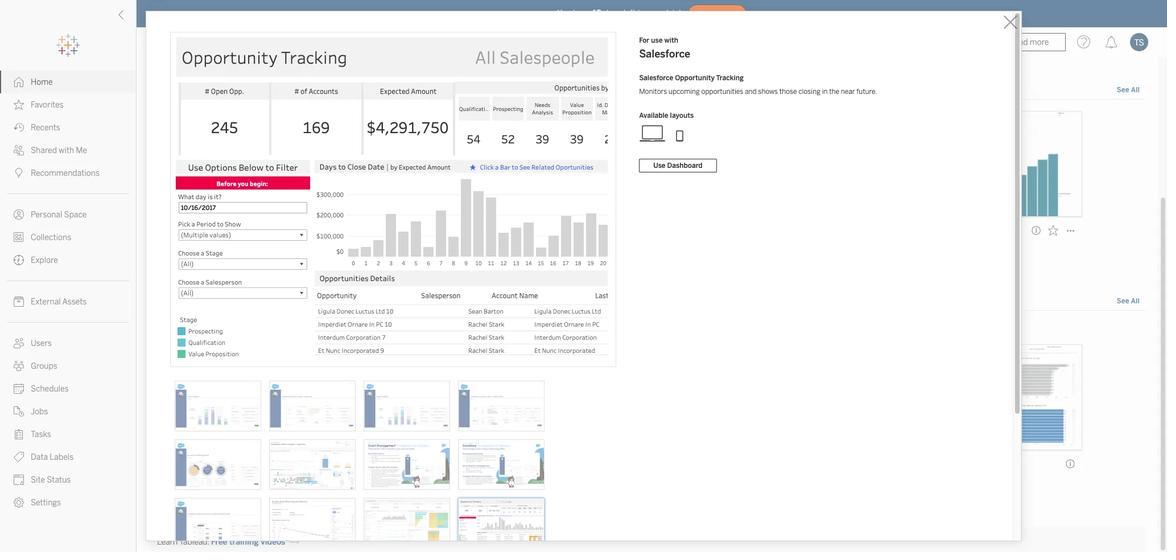 Task type: locate. For each thing, give the bounding box(es) containing it.
1 horizontal spatial 25 minutes ago
[[539, 242, 586, 250]]

ago for global indicators
[[195, 242, 206, 250]]

minutes down 'tourism'
[[548, 242, 573, 250]]

see all for accelerators
[[1117, 297, 1140, 305]]

25 down 'tourism'
[[539, 242, 547, 250]]

1 minutes from the left
[[168, 242, 193, 250]]

1 25 minutes ago from the left
[[158, 242, 206, 250]]

2 horizontal spatial ago
[[575, 242, 586, 250]]

0 vertical spatial all
[[1131, 86, 1140, 94]]

your left trial.
[[647, 8, 664, 18]]

1 see from the top
[[1117, 86, 1130, 94]]

global indicators
[[158, 226, 222, 235]]

salesforce admin insights image
[[269, 439, 356, 490]]

1 horizontal spatial recents
[[153, 82, 190, 95]]

to left get
[[467, 324, 475, 333]]

1 horizontal spatial use
[[651, 36, 663, 44]]

to right sign
[[323, 324, 330, 333]]

simply
[[271, 324, 296, 333]]

1 horizontal spatial to
[[467, 324, 475, 333]]

1 horizontal spatial data
[[449, 324, 466, 333]]

salesforce nonprofit cloud - donations image
[[458, 439, 545, 490]]

1 vertical spatial all
[[1131, 297, 1140, 305]]

salesforce sales cloud - sales pipeline image
[[363, 381, 450, 431]]

data labels
[[31, 453, 74, 462]]

2 vertical spatial salesforce
[[158, 459, 198, 469]]

3 ago from the left
[[575, 242, 586, 250]]

salesforce nonprofit cloud - grant management image
[[363, 439, 450, 490]]

use inside for use with salesforce
[[651, 36, 663, 44]]

1 vertical spatial see all link
[[1117, 296, 1141, 308]]

upcoming
[[669, 88, 700, 96]]

collections link
[[0, 226, 136, 249]]

0 vertical spatial see
[[1117, 86, 1130, 94]]

2 see all link from the top
[[1117, 296, 1141, 308]]

salesforce service cloud - voice call image
[[269, 381, 356, 431]]

see for accelerators
[[1117, 297, 1130, 305]]

0 horizontal spatial data
[[350, 324, 367, 333]]

shared
[[31, 146, 57, 155]]

1 horizontal spatial ago
[[385, 242, 396, 250]]

see all
[[1117, 86, 1140, 94], [1117, 297, 1140, 305]]

1 see all link from the top
[[1117, 84, 1141, 96]]

1 vertical spatial use
[[406, 324, 419, 333]]

see for recents
[[1117, 86, 1130, 94]]

in right 'left'
[[638, 8, 645, 18]]

with inside shared with me link
[[59, 146, 74, 155]]

0 horizontal spatial 25 minutes ago
[[158, 242, 206, 250]]

1 horizontal spatial minutes
[[358, 242, 383, 250]]

25
[[158, 242, 166, 250], [539, 242, 547, 250]]

0 vertical spatial see all
[[1117, 86, 1140, 94]]

0 vertical spatial your
[[647, 8, 664, 18]]

2 minutes from the left
[[358, 242, 383, 250]]

salesforce
[[639, 48, 691, 60], [639, 74, 674, 82], [158, 459, 198, 469]]

1 horizontal spatial with
[[665, 36, 679, 44]]

eloqua
[[565, 459, 591, 469]]

status
[[47, 475, 71, 485]]

minutes for tourism
[[548, 242, 573, 250]]

0 horizontal spatial recents
[[31, 123, 60, 133]]

workbook.
[[231, 324, 269, 333]]

buy
[[702, 10, 715, 17]]

data left source,
[[350, 324, 367, 333]]

global
[[158, 226, 182, 235]]

salesforce inside salesforce opportunity tracking monitors upcoming opportunities and shows those closing in the near future.
[[639, 74, 674, 82]]

with
[[665, 36, 679, 44], [59, 146, 74, 155]]

minutes down "global indicators"
[[168, 242, 193, 250]]

1 vertical spatial in
[[822, 88, 828, 96]]

data right sample
[[449, 324, 466, 333]]

1 ago from the left
[[195, 242, 206, 250]]

pre-
[[198, 324, 213, 333]]

1 vertical spatial your
[[332, 324, 348, 333]]

2 all from the top
[[1131, 297, 1140, 305]]

0 vertical spatial see all link
[[1117, 84, 1141, 96]]

ago
[[195, 242, 206, 250], [385, 242, 396, 250], [575, 242, 586, 250]]

learn
[[157, 537, 178, 547]]

0 vertical spatial in
[[638, 8, 645, 18]]

accelerators
[[153, 293, 212, 306]]

trial.
[[666, 8, 683, 18]]

25 minutes ago down "global indicators"
[[158, 242, 206, 250]]

minutes down business
[[358, 242, 383, 250]]

0 vertical spatial use
[[651, 36, 663, 44]]

in left the
[[822, 88, 828, 96]]

recents
[[153, 82, 190, 95], [31, 123, 60, 133]]

1 vertical spatial see
[[1117, 297, 1130, 305]]

26 minutes ago
[[348, 242, 396, 250]]

1 see all from the top
[[1117, 86, 1140, 94]]

for
[[639, 36, 650, 44]]

available
[[639, 112, 669, 120]]

use
[[654, 162, 666, 170]]

2 see all from the top
[[1117, 297, 1140, 305]]

phone image
[[667, 124, 694, 142]]

with right for
[[665, 36, 679, 44]]

use right for
[[651, 36, 663, 44]]

2 horizontal spatial minutes
[[548, 242, 573, 250]]

2 ago from the left
[[385, 242, 396, 250]]

data
[[350, 324, 367, 333], [449, 324, 466, 333]]

with inside for use with salesforce
[[665, 36, 679, 44]]

use right or
[[406, 324, 419, 333]]

salesforce opportunity tracking image
[[458, 498, 545, 549]]

see all for recents
[[1117, 86, 1140, 94]]

a
[[192, 324, 196, 333]]

in right sign
[[315, 324, 321, 333]]

home
[[31, 77, 53, 87]]

users link
[[0, 332, 136, 355]]

see all link for recents
[[1117, 84, 1141, 96]]

25 down global on the top
[[158, 242, 166, 250]]

1 horizontal spatial your
[[647, 8, 664, 18]]

jobs link
[[0, 400, 136, 423]]

salesforce net zero cloud what-if image
[[269, 498, 356, 549]]

start
[[153, 324, 171, 333]]

minutes for business
[[358, 242, 383, 250]]

salesforce for salesforce opportunity tracking monitors upcoming opportunities and shows those closing in the near future.
[[639, 74, 674, 82]]

data labels link
[[0, 446, 136, 469]]

sign
[[298, 324, 313, 333]]

25 minutes ago down 'tourism'
[[539, 242, 586, 250]]

ago for tourism
[[575, 242, 586, 250]]

with left me
[[59, 146, 74, 155]]

25 for global indicators
[[158, 242, 166, 250]]

all
[[1131, 86, 1140, 94], [1131, 297, 1140, 305]]

personal space
[[31, 210, 87, 220]]

1 vertical spatial see all
[[1117, 297, 1140, 305]]

2 25 minutes ago from the left
[[539, 242, 586, 250]]

1 vertical spatial with
[[59, 146, 74, 155]]

external assets link
[[0, 290, 136, 313]]

3 minutes from the left
[[548, 242, 573, 250]]

salesforce consumer goods cloud - key account management image
[[174, 439, 261, 490]]

navigation panel element
[[0, 34, 136, 514]]

groups link
[[0, 355, 136, 377]]

your
[[647, 8, 664, 18], [332, 324, 348, 333]]

your right sign
[[332, 324, 348, 333]]

salesforce service cloud - service desk image
[[458, 381, 545, 431]]

0 horizontal spatial 25
[[158, 242, 166, 250]]

ago for business
[[385, 242, 396, 250]]

external assets
[[31, 297, 87, 307]]

shows
[[758, 88, 778, 96]]

25 minutes ago for global indicators
[[158, 242, 206, 250]]

oracle eloqua
[[539, 459, 591, 469]]

you
[[558, 8, 571, 18]]

1 vertical spatial salesforce
[[639, 74, 674, 82]]

those
[[780, 88, 797, 96]]

2 see from the top
[[1117, 297, 1130, 305]]

1 vertical spatial recents
[[31, 123, 60, 133]]

favorites link
[[0, 93, 136, 116]]

see all link
[[1117, 84, 1141, 96], [1117, 296, 1141, 308]]

tableau.
[[179, 537, 209, 547]]

1 horizontal spatial 25
[[539, 242, 547, 250]]

data
[[31, 453, 48, 462]]

oracle
[[539, 459, 563, 469]]

0 horizontal spatial your
[[332, 324, 348, 333]]

2 vertical spatial in
[[315, 324, 321, 333]]

0 horizontal spatial ago
[[195, 242, 206, 250]]

0 horizontal spatial minutes
[[168, 242, 193, 250]]

explore
[[31, 256, 58, 265]]

0 horizontal spatial with
[[59, 146, 74, 155]]

1 all from the top
[[1131, 86, 1140, 94]]

2 horizontal spatial in
[[822, 88, 828, 96]]

users
[[31, 339, 52, 348]]

laptop image
[[639, 124, 667, 142]]

buy now button
[[688, 5, 747, 23]]

2 25 from the left
[[539, 242, 547, 250]]

1 25 from the left
[[158, 242, 166, 250]]

0 horizontal spatial to
[[323, 324, 330, 333]]

space
[[64, 210, 87, 220]]

in
[[638, 8, 645, 18], [822, 88, 828, 96], [315, 324, 321, 333]]

0 vertical spatial recents
[[153, 82, 190, 95]]

right arrow image
[[289, 538, 299, 547]]

now
[[717, 10, 732, 17]]

0 vertical spatial with
[[665, 36, 679, 44]]

25 minutes ago
[[158, 242, 206, 250], [539, 242, 586, 250]]



Task type: describe. For each thing, give the bounding box(es) containing it.
settings link
[[0, 491, 136, 514]]

built
[[213, 324, 229, 333]]

salesforce for salesforce
[[158, 459, 198, 469]]

future.
[[857, 88, 878, 96]]

13
[[593, 8, 602, 18]]

opportunity
[[675, 74, 715, 82]]

1 to from the left
[[323, 324, 330, 333]]

layouts
[[670, 112, 694, 120]]

the
[[830, 88, 840, 96]]

videos
[[261, 537, 285, 547]]

26
[[348, 242, 357, 250]]

jobs
[[31, 407, 48, 417]]

buy now
[[702, 10, 732, 17]]

schedules
[[31, 384, 69, 394]]

from
[[173, 324, 190, 333]]

0 horizontal spatial in
[[315, 324, 321, 333]]

for use with salesforce
[[639, 36, 691, 60]]

tracking
[[716, 74, 744, 82]]

recommendations link
[[0, 162, 136, 184]]

explore link
[[0, 249, 136, 272]]

business
[[348, 226, 382, 235]]

recommendations
[[31, 169, 100, 178]]

training
[[229, 537, 259, 547]]

schedules link
[[0, 377, 136, 400]]

site
[[31, 475, 45, 485]]

dashboard
[[668, 162, 703, 170]]

1 horizontal spatial in
[[638, 8, 645, 18]]

salesforce sales cloud - weighted sales pipeline image
[[174, 381, 261, 431]]

25 for tourism
[[539, 242, 547, 250]]

collections
[[31, 233, 71, 243]]

personal
[[31, 210, 62, 220]]

started.
[[490, 324, 518, 333]]

favorites
[[31, 100, 64, 110]]

sample
[[421, 324, 447, 333]]

and
[[745, 88, 757, 96]]

salesforce open pipeline image
[[363, 498, 450, 549]]

free training videos link
[[211, 537, 299, 547]]

groups
[[31, 361, 57, 371]]

assets
[[62, 297, 87, 307]]

monitors
[[639, 88, 667, 96]]

25 minutes ago for tourism
[[539, 242, 586, 250]]

use dashboard button
[[639, 159, 717, 172]]

tourism
[[539, 226, 569, 235]]

left
[[624, 8, 636, 18]]

or
[[397, 324, 404, 333]]

me
[[76, 146, 87, 155]]

available layouts
[[639, 112, 694, 120]]

0 vertical spatial salesforce
[[639, 48, 691, 60]]

site status link
[[0, 469, 136, 491]]

days
[[604, 8, 622, 18]]

marketo
[[348, 459, 380, 469]]

all for recents
[[1131, 86, 1140, 94]]

0 horizontal spatial use
[[406, 324, 419, 333]]

site status
[[31, 475, 71, 485]]

have
[[573, 8, 591, 18]]

1 data from the left
[[350, 324, 367, 333]]

free
[[211, 537, 227, 547]]

salesforce opportunity tracking monitors upcoming opportunities and shows those closing in the near future.
[[639, 74, 878, 96]]

learn tableau.
[[157, 537, 209, 547]]

use dashboard
[[654, 162, 703, 170]]

source,
[[368, 324, 395, 333]]

recents inside the main navigation. press the up and down arrow keys to access links. element
[[31, 123, 60, 133]]

external
[[31, 297, 61, 307]]

indicators
[[184, 226, 222, 235]]

start from a pre-built workbook. simply sign in to your data source, or use sample data to get started.
[[153, 324, 518, 333]]

shared with me link
[[0, 139, 136, 162]]

see all link for accelerators
[[1117, 296, 1141, 308]]

2 data from the left
[[449, 324, 466, 333]]

tasks
[[31, 430, 51, 439]]

minutes for global indicators
[[168, 242, 193, 250]]

labels
[[50, 453, 74, 462]]

you have 13 days left in your trial.
[[558, 8, 683, 18]]

main navigation. press the up and down arrow keys to access links. element
[[0, 71, 136, 514]]

recents link
[[0, 116, 136, 139]]

closing
[[799, 88, 821, 96]]

home link
[[0, 71, 136, 93]]

settings
[[31, 498, 61, 508]]

near
[[841, 88, 855, 96]]

free training videos
[[211, 537, 285, 547]]

opportunities
[[702, 88, 744, 96]]

salesforce education cloud - academic admissions process image
[[174, 498, 261, 549]]

personal space link
[[0, 203, 136, 226]]

all for accelerators
[[1131, 297, 1140, 305]]

get
[[477, 324, 488, 333]]

2 to from the left
[[467, 324, 475, 333]]

in inside salesforce opportunity tracking monitors upcoming opportunities and shows those closing in the near future.
[[822, 88, 828, 96]]



Task type: vqa. For each thing, say whether or not it's contained in the screenshot.
recents to the right
yes



